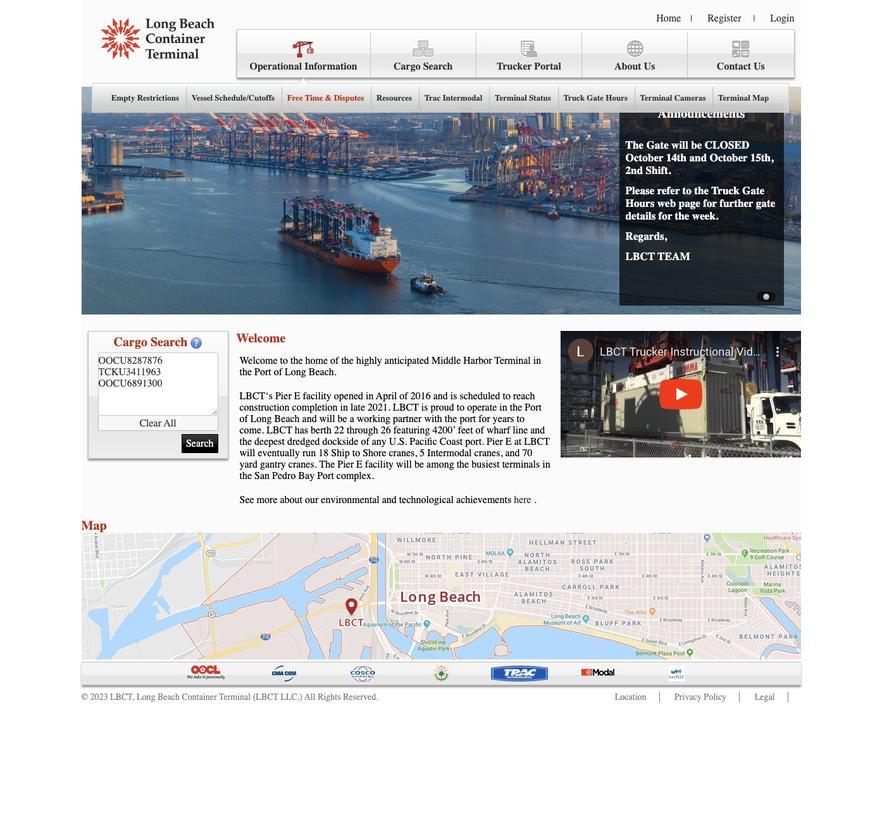 Task type: locate. For each thing, give the bounding box(es) containing it.
1 horizontal spatial beach
[[275, 413, 300, 425]]

facility
[[303, 391, 332, 402], [365, 459, 394, 470]]

terminal left (lbct
[[219, 692, 251, 703]]

for right page
[[704, 197, 717, 210]]

the gate will be closed october 14th and october 15th, 2nd shift.
[[626, 139, 774, 177]]

has
[[295, 425, 308, 436]]

the left port
[[445, 413, 457, 425]]

gate right status
[[587, 93, 604, 102]]

long left beach.
[[285, 367, 306, 378]]

in right operate
[[500, 402, 508, 413]]

truck inside please refer to the truck gate hours web page for further gate details for the week.
[[712, 184, 740, 197]]

all right clear
[[164, 418, 176, 429]]

to
[[683, 184, 692, 197], [280, 355, 288, 367], [503, 391, 511, 402], [457, 402, 465, 413], [517, 413, 525, 425], [353, 448, 360, 459]]

gate inside the gate will be closed october 14th and october 15th, 2nd shift.
[[647, 139, 669, 151]]

1 horizontal spatial port
[[317, 470, 334, 482]]

clear
[[140, 418, 161, 429]]

| right home link
[[691, 13, 693, 24]]

cargo search up trac
[[394, 61, 453, 72]]

0 horizontal spatial us
[[644, 61, 656, 72]]

among
[[427, 459, 454, 470]]

0 horizontal spatial truck
[[564, 93, 585, 102]]

will
[[672, 139, 689, 151], [320, 413, 335, 425], [240, 448, 255, 459], [396, 459, 412, 470]]

llc.)
[[281, 692, 303, 703]]

and up dredged
[[302, 413, 317, 425]]

of left any
[[361, 436, 370, 448]]

0 horizontal spatial cargo
[[114, 335, 147, 350]]

register link
[[708, 13, 742, 24]]

gate for truck
[[587, 93, 604, 102]]

1 horizontal spatial map
[[753, 93, 769, 102]]

0 vertical spatial truck
[[564, 93, 585, 102]]

long
[[285, 367, 306, 378], [251, 413, 272, 425], [137, 692, 155, 703]]

1 horizontal spatial long
[[251, 413, 272, 425]]

2 horizontal spatial be
[[692, 139, 702, 151]]

long right lbct,
[[137, 692, 155, 703]]

truck up week. on the right
[[712, 184, 740, 197]]

at
[[515, 436, 522, 448]]

wharf
[[487, 425, 511, 436]]

long inside lbct's pier e facility opened in april of 2016 and is scheduled to reach construction completion in late 2021.  lbct is proud to operate in the port of long beach and will be a working partner with the port for years to come.  lbct has berth 22 through 26 featuring 4200' feet of wharf line and the deepest dredged dockside of any u.s. pacific coast port. pier e at lbct will eventually run 18 ship to shore cranes, 5 intermodal cranes, and 70 yard gantry cranes. the pier e facility will be among the busiest terminals in the san pedro bay port complex.
[[251, 413, 272, 425]]

long down lbct's
[[251, 413, 272, 425]]

0 vertical spatial pier
[[275, 391, 292, 402]]

privacy
[[675, 692, 702, 703]]

intermodal
[[443, 93, 483, 102], [428, 448, 472, 459]]

port inside welcome to the home of the highly anticipated middle harbor terminal in the port of long beach.
[[255, 367, 271, 378]]

week.
[[693, 210, 719, 222]]

1 vertical spatial truck
[[712, 184, 740, 197]]

1 us from the left
[[644, 61, 656, 72]]

all inside button
[[164, 418, 176, 429]]

to right proud
[[457, 402, 465, 413]]

be inside the gate will be closed october 14th and october 15th, 2nd shift.
[[692, 139, 702, 151]]

0 horizontal spatial the
[[319, 459, 335, 470]]

environmental
[[321, 495, 380, 506]]

the inside the gate will be closed october 14th and october 15th, 2nd shift.
[[626, 139, 644, 151]]

shore
[[363, 448, 387, 459]]

&
[[325, 93, 332, 102]]

contact
[[717, 61, 752, 72]]

login link
[[771, 13, 795, 24]]

april
[[376, 391, 397, 402]]

dockside
[[323, 436, 359, 448]]

port
[[460, 413, 476, 425]]

0 horizontal spatial search
[[151, 335, 188, 350]]

beach up dredged
[[275, 413, 300, 425]]

0 horizontal spatial |
[[691, 13, 693, 24]]

0 horizontal spatial beach
[[158, 692, 180, 703]]

2023
[[90, 692, 108, 703]]

details
[[626, 210, 656, 222]]

in up reach
[[534, 355, 542, 367]]

gate inside truck gate hours link
[[587, 93, 604, 102]]

and left technological
[[382, 495, 397, 506]]

empty restrictions link
[[105, 83, 185, 113]]

2 vertical spatial pier
[[338, 459, 354, 470]]

2 horizontal spatial long
[[285, 367, 306, 378]]

| left login
[[754, 13, 756, 24]]

search
[[423, 61, 453, 72], [151, 335, 188, 350]]

pier right lbct's
[[275, 391, 292, 402]]

october up please at the right of the page
[[626, 151, 664, 164]]

1 horizontal spatial the
[[626, 139, 644, 151]]

1 vertical spatial intermodal
[[428, 448, 472, 459]]

be left closed
[[692, 139, 702, 151]]

e left at
[[506, 436, 512, 448]]

us inside contact us link
[[754, 61, 765, 72]]

0 horizontal spatial for
[[479, 413, 491, 425]]

1 vertical spatial long
[[251, 413, 272, 425]]

beach inside lbct's pier e facility opened in april of 2016 and is scheduled to reach construction completion in late 2021.  lbct is proud to operate in the port of long beach and will be a working partner with the port for years to come.  lbct has berth 22 through 26 featuring 4200' feet of wharf line and the deepest dredged dockside of any u.s. pacific coast port. pier e at lbct will eventually run 18 ship to shore cranes, 5 intermodal cranes, and 70 yard gantry cranes. the pier e facility will be among the busiest terminals in the san pedro bay port complex.
[[275, 413, 300, 425]]

terminal right harbor
[[495, 355, 531, 367]]

2 | from the left
[[754, 13, 756, 24]]

1 vertical spatial beach
[[158, 692, 180, 703]]

0 horizontal spatial facility
[[303, 391, 332, 402]]

be left a
[[338, 413, 347, 425]]

hours
[[606, 93, 628, 102], [626, 197, 655, 210]]

us right about
[[644, 61, 656, 72]]

beach left container
[[158, 692, 180, 703]]

port up line
[[525, 402, 542, 413]]

1 horizontal spatial facility
[[365, 459, 394, 470]]

disputes
[[334, 93, 364, 102]]

facility down beach.
[[303, 391, 332, 402]]

1 cranes, from the left
[[389, 448, 417, 459]]

us right contact at the right top of the page
[[754, 61, 765, 72]]

us for contact us
[[754, 61, 765, 72]]

the up week. on the right
[[695, 184, 709, 197]]

0 horizontal spatial all
[[164, 418, 176, 429]]

0 vertical spatial gate
[[587, 93, 604, 102]]

1 vertical spatial be
[[338, 413, 347, 425]]

to inside welcome to the home of the highly anticipated middle harbor terminal in the port of long beach.
[[280, 355, 288, 367]]

will left "5"
[[396, 459, 412, 470]]

for right "details"
[[659, 210, 673, 222]]

and
[[434, 391, 448, 402], [302, 413, 317, 425], [531, 425, 545, 436], [506, 448, 520, 459], [382, 495, 397, 506]]

1 vertical spatial e
[[506, 436, 512, 448]]

1 horizontal spatial us
[[754, 61, 765, 72]]

will down come. at the bottom of page
[[240, 448, 255, 459]]

0 vertical spatial the
[[626, 139, 644, 151]]

the up 2nd
[[626, 139, 644, 151]]

closed
[[705, 139, 750, 151]]

for right port
[[479, 413, 491, 425]]

2 vertical spatial port
[[317, 470, 334, 482]]

terminal left cameras
[[641, 93, 673, 102]]

working
[[357, 413, 391, 425]]

featuring
[[394, 425, 430, 436]]

in inside welcome to the home of the highly anticipated middle harbor terminal in the port of long beach.
[[534, 355, 542, 367]]

for
[[704, 197, 717, 210], [659, 210, 673, 222], [479, 413, 491, 425]]

line
[[513, 425, 528, 436]]

intermodal down 4200'
[[428, 448, 472, 459]]

gate for the
[[647, 139, 669, 151]]

pier right "port."
[[487, 436, 503, 448]]

truck inside operational information menu item
[[564, 93, 585, 102]]

terminal left status
[[495, 93, 527, 102]]

yard
[[240, 459, 258, 470]]

hours left web
[[626, 197, 655, 210]]

1 horizontal spatial be
[[415, 459, 424, 470]]

lbct,
[[110, 692, 134, 703]]

e left shore
[[357, 459, 363, 470]]

cranes, down wharf
[[475, 448, 503, 459]]

october
[[626, 151, 664, 164], [710, 151, 748, 164]]

1 horizontal spatial gate
[[647, 139, 669, 151]]

0 vertical spatial port
[[255, 367, 271, 378]]

2 vertical spatial long
[[137, 692, 155, 703]]

cargo search up enter container numbers and/ or booking numbers. text box on the left of page
[[114, 335, 188, 350]]

0 vertical spatial long
[[285, 367, 306, 378]]

0 horizontal spatial is
[[422, 402, 428, 413]]

portal
[[535, 61, 562, 72]]

2 vertical spatial gate
[[743, 184, 765, 197]]

70
[[523, 448, 533, 459]]

cargo up resources
[[394, 61, 421, 72]]

cargo search link
[[371, 33, 477, 78]]

0 horizontal spatial port
[[255, 367, 271, 378]]

terminal status
[[495, 93, 551, 102]]

gate
[[587, 93, 604, 102], [647, 139, 669, 151], [743, 184, 765, 197]]

1 horizontal spatial truck
[[712, 184, 740, 197]]

0 vertical spatial be
[[692, 139, 702, 151]]

truck right status
[[564, 93, 585, 102]]

operate
[[467, 402, 497, 413]]

us inside about us link
[[644, 61, 656, 72]]

is left proud
[[422, 402, 428, 413]]

empty
[[111, 93, 135, 102]]

2 horizontal spatial pier
[[487, 436, 503, 448]]

the right among on the bottom of the page
[[457, 459, 469, 470]]

1 horizontal spatial search
[[423, 61, 453, 72]]

0 horizontal spatial be
[[338, 413, 347, 425]]

0 vertical spatial cargo search
[[394, 61, 453, 72]]

2 horizontal spatial e
[[506, 436, 512, 448]]

cargo up enter container numbers and/ or booking numbers. text box on the left of page
[[114, 335, 147, 350]]

the left san
[[240, 470, 252, 482]]

trac
[[425, 93, 441, 102]]

of up 'construction'
[[274, 367, 282, 378]]

of down lbct's
[[240, 413, 248, 425]]

1 vertical spatial the
[[319, 459, 335, 470]]

e
[[294, 391, 300, 402], [506, 436, 512, 448], [357, 459, 363, 470]]

to right ship
[[353, 448, 360, 459]]

the inside lbct's pier e facility opened in april of 2016 and is scheduled to reach construction completion in late 2021.  lbct is proud to operate in the port of long beach and will be a working partner with the port for years to come.  lbct has berth 22 through 26 featuring 4200' feet of wharf line and the deepest dredged dockside of any u.s. pacific coast port. pier e at lbct will eventually run 18 ship to shore cranes, 5 intermodal cranes, and 70 yard gantry cranes. the pier e facility will be among the busiest terminals in the san pedro bay port complex.
[[319, 459, 335, 470]]

pier down dockside
[[338, 459, 354, 470]]

0 vertical spatial e
[[294, 391, 300, 402]]

intermodal right trac
[[443, 93, 483, 102]]

terminal down contact at the right top of the page
[[719, 93, 751, 102]]

1 vertical spatial pier
[[487, 436, 503, 448]]

vessel schedule/cutoffs
[[192, 93, 275, 102]]

dredged
[[287, 436, 320, 448]]

welcome for welcome
[[236, 331, 286, 346]]

0 vertical spatial welcome
[[236, 331, 286, 346]]

clear all
[[140, 418, 176, 429]]

.
[[534, 495, 537, 506]]

0 vertical spatial beach
[[275, 413, 300, 425]]

1 vertical spatial gate
[[647, 139, 669, 151]]

menu bar
[[91, 29, 795, 113]]

2 horizontal spatial port
[[525, 402, 542, 413]]

reach
[[513, 391, 535, 402]]

0 horizontal spatial cargo search
[[114, 335, 188, 350]]

construction
[[240, 402, 290, 413]]

0 vertical spatial hours
[[606, 93, 628, 102]]

see more about our environmental and technological achievements here .
[[240, 495, 537, 506]]

us
[[644, 61, 656, 72], [754, 61, 765, 72]]

0 horizontal spatial e
[[294, 391, 300, 402]]

1 vertical spatial port
[[525, 402, 542, 413]]

the up yard
[[240, 436, 252, 448]]

come.
[[240, 425, 264, 436]]

terminal cameras
[[641, 93, 706, 102]]

0 horizontal spatial cranes,
[[389, 448, 417, 459]]

the up line
[[510, 402, 523, 413]]

long inside welcome to the home of the highly anticipated middle harbor terminal in the port of long beach.
[[285, 367, 306, 378]]

welcome inside welcome to the home of the highly anticipated middle harbor terminal in the port of long beach.
[[240, 355, 278, 367]]

0 vertical spatial cargo
[[394, 61, 421, 72]]

0 vertical spatial all
[[164, 418, 176, 429]]

the right run
[[319, 459, 335, 470]]

is left scheduled
[[451, 391, 457, 402]]

to right refer
[[683, 184, 692, 197]]

is
[[451, 391, 457, 402], [422, 402, 428, 413]]

2 vertical spatial e
[[357, 459, 363, 470]]

operational
[[250, 61, 302, 72]]

0 horizontal spatial gate
[[587, 93, 604, 102]]

lbct down 'regards,​'
[[626, 250, 655, 263]]

0 horizontal spatial long
[[137, 692, 155, 703]]

about us
[[615, 61, 656, 72]]

october left 15th,
[[710, 151, 748, 164]]

port up lbct's
[[255, 367, 271, 378]]

1 horizontal spatial pier
[[338, 459, 354, 470]]

to left home
[[280, 355, 288, 367]]

1 vertical spatial hours
[[626, 197, 655, 210]]

gate
[[756, 197, 776, 210]]

be left among on the bottom of the page
[[415, 459, 424, 470]]

lbct up the featuring
[[393, 402, 419, 413]]

welcome to the home of the highly anticipated middle harbor terminal in the port of long beach.
[[240, 355, 542, 378]]

1 horizontal spatial |
[[754, 13, 756, 24]]

1 vertical spatial welcome
[[240, 355, 278, 367]]

the up lbct's
[[240, 367, 252, 378]]

and left 70
[[506, 448, 520, 459]]

gate down 15th,
[[743, 184, 765, 197]]

lbct's pier e facility opened in april of 2016 and is scheduled to reach construction completion in late 2021.  lbct is proud to operate in the port of long beach and will be a working partner with the port for years to come.  lbct has berth 22 through 26 featuring 4200' feet of wharf line and the deepest dredged dockside of any u.s. pacific coast port. pier e at lbct will eventually run 18 ship to shore cranes, 5 intermodal cranes, and 70 yard gantry cranes. the pier e facility will be among the busiest terminals in the san pedro bay port complex.
[[240, 391, 551, 482]]

will down the announcements
[[672, 139, 689, 151]]

1 october from the left
[[626, 151, 664, 164]]

2 us from the left
[[754, 61, 765, 72]]

terminal cameras link
[[634, 83, 713, 113]]

1 vertical spatial search
[[151, 335, 188, 350]]

hours down about
[[606, 93, 628, 102]]

0 vertical spatial intermodal
[[443, 93, 483, 102]]

e up the has
[[294, 391, 300, 402]]

0 horizontal spatial october
[[626, 151, 664, 164]]

port right 'bay'
[[317, 470, 334, 482]]

of
[[331, 355, 339, 367], [274, 367, 282, 378], [400, 391, 408, 402], [240, 413, 248, 425], [476, 425, 484, 436], [361, 436, 370, 448]]

terminal for terminal status
[[495, 93, 527, 102]]

search up enter container numbers and/ or booking numbers. text box on the left of page
[[151, 335, 188, 350]]

clear all button
[[98, 416, 218, 431]]

cranes,
[[389, 448, 417, 459], [475, 448, 503, 459]]

menu bar containing operational information
[[91, 29, 795, 113]]

trucker
[[497, 61, 532, 72]]

1 vertical spatial map
[[81, 519, 107, 533]]

0 vertical spatial facility
[[303, 391, 332, 402]]

2 vertical spatial be
[[415, 459, 424, 470]]

None submit
[[182, 434, 218, 453]]

cranes, left "5"
[[389, 448, 417, 459]]

1 vertical spatial all
[[305, 692, 316, 703]]

all right llc.)
[[305, 692, 316, 703]]

1 horizontal spatial cranes,
[[475, 448, 503, 459]]

facility down any
[[365, 459, 394, 470]]

gate up shift.
[[647, 139, 669, 151]]

search up trac
[[423, 61, 453, 72]]

1 horizontal spatial all
[[305, 692, 316, 703]]

2 october from the left
[[710, 151, 748, 164]]

1 horizontal spatial october
[[710, 151, 748, 164]]

of right the feet
[[476, 425, 484, 436]]

intermodal inside lbct's pier e facility opened in april of 2016 and is scheduled to reach construction completion in late 2021.  lbct is proud to operate in the port of long beach and will be a working partner with the port for years to come.  lbct has berth 22 through 26 featuring 4200' feet of wharf line and the deepest dredged dockside of any u.s. pacific coast port. pier e at lbct will eventually run 18 ship to shore cranes, 5 intermodal cranes, and 70 yard gantry cranes. the pier e facility will be among the busiest terminals in the san pedro bay port complex.
[[428, 448, 472, 459]]

2 horizontal spatial gate
[[743, 184, 765, 197]]

0 vertical spatial map
[[753, 93, 769, 102]]

reserved.
[[343, 692, 379, 703]]

|
[[691, 13, 693, 24], [754, 13, 756, 24]]



Task type: describe. For each thing, give the bounding box(es) containing it.
and right 2016
[[434, 391, 448, 402]]

trac intermodal link
[[418, 83, 489, 113]]

further
[[720, 197, 754, 210]]

operational information link
[[237, 33, 371, 78]]

refer
[[658, 184, 680, 197]]

u.s.
[[389, 436, 407, 448]]

about us link
[[583, 33, 688, 78]]

rights
[[318, 692, 341, 703]]

our
[[305, 495, 319, 506]]

to left reach
[[503, 391, 511, 402]]

intermodal inside 'link'
[[443, 93, 483, 102]]

technological
[[399, 495, 454, 506]]

in right late
[[366, 391, 374, 402]]

5
[[420, 448, 425, 459]]

information
[[305, 61, 358, 72]]

resources
[[377, 93, 412, 102]]

will inside the gate will be closed october 14th and october 15th, 2nd shift.
[[672, 139, 689, 151]]

and right line
[[531, 425, 545, 436]]

© 2023 lbct, long beach container terminal (lbct llc.) all rights reserved.
[[81, 692, 379, 703]]

harbor
[[464, 355, 492, 367]]

terminal for terminal map
[[719, 93, 751, 102]]

operational information menu item
[[91, 33, 789, 113]]

lbct team
[[626, 250, 691, 263]]

1 vertical spatial cargo search
[[114, 335, 188, 350]]

here link
[[514, 495, 532, 506]]

complex.
[[337, 470, 374, 482]]

2016
[[411, 391, 431, 402]]

hours inside operational information menu item
[[606, 93, 628, 102]]

to inside please refer to the truck gate hours web page for further gate details for the week.
[[683, 184, 692, 197]]

home
[[306, 355, 328, 367]]

shift.
[[646, 164, 671, 177]]

legal link
[[755, 692, 775, 703]]

terminal for terminal cameras
[[641, 93, 673, 102]]

lbct left the has
[[267, 425, 292, 436]]

home
[[657, 13, 682, 24]]

feet
[[458, 425, 473, 436]]

0 vertical spatial search
[[423, 61, 453, 72]]

cranes.
[[289, 459, 317, 470]]

2 horizontal spatial for
[[704, 197, 717, 210]]

register
[[708, 13, 742, 24]]

the left week. on the right
[[675, 210, 690, 222]]

will left a
[[320, 413, 335, 425]]

achievements
[[457, 495, 512, 506]]

privacy policy link
[[675, 692, 727, 703]]

truck gate hours link
[[558, 83, 634, 113]]

announcements
[[658, 106, 746, 121]]

middle
[[432, 355, 461, 367]]

proud
[[431, 402, 454, 413]]

0 horizontal spatial pier
[[275, 391, 292, 402]]

1 horizontal spatial for
[[659, 210, 673, 222]]

coast
[[440, 436, 463, 448]]

in left late
[[340, 402, 348, 413]]

hours inside please refer to the truck gate hours web page for further gate details for the week.
[[626, 197, 655, 210]]

terminals
[[503, 459, 540, 470]]

welcome for welcome to the home of the highly anticipated middle harbor terminal in the port of long beach.
[[240, 355, 278, 367]]

of right home
[[331, 355, 339, 367]]

berth
[[311, 425, 332, 436]]

1 vertical spatial cargo
[[114, 335, 147, 350]]

status
[[529, 93, 551, 102]]

0 horizontal spatial map
[[81, 519, 107, 533]]

through
[[347, 425, 378, 436]]

please refer to the truck gate hours web page for further gate details for the week.
[[626, 184, 776, 222]]

the left home
[[291, 355, 303, 367]]

26
[[381, 425, 391, 436]]

the left highly
[[342, 355, 354, 367]]

scheduled
[[460, 391, 501, 402]]

us for about us
[[644, 61, 656, 72]]

highly
[[356, 355, 382, 367]]

web
[[658, 197, 676, 210]]

lbct right at
[[524, 436, 550, 448]]

about
[[280, 495, 303, 506]]

1 horizontal spatial is
[[451, 391, 457, 402]]

Enter container numbers and/ or booking numbers. text field
[[98, 353, 218, 416]]

to right years
[[517, 413, 525, 425]]

in right 70
[[543, 459, 551, 470]]

beach.
[[309, 367, 337, 378]]

1 horizontal spatial cargo
[[394, 61, 421, 72]]

late
[[351, 402, 365, 413]]

contact us
[[717, 61, 765, 72]]

privacy policy
[[675, 692, 727, 703]]

please
[[626, 184, 655, 197]]

terminal map
[[719, 93, 769, 102]]

policy
[[704, 692, 727, 703]]

here
[[514, 495, 532, 506]]

anticipated
[[385, 355, 429, 367]]

terminal status link
[[489, 83, 558, 113]]

1 horizontal spatial cargo search
[[394, 61, 453, 72]]

trucker portal link
[[477, 33, 583, 78]]

location link
[[615, 692, 647, 703]]

1 | from the left
[[691, 13, 693, 24]]

map inside operational information menu item
[[753, 93, 769, 102]]

operational information
[[250, 61, 358, 72]]

deepest
[[255, 436, 285, 448]]

vessel
[[192, 93, 213, 102]]

1 horizontal spatial e
[[357, 459, 363, 470]]

gantry
[[260, 459, 286, 470]]

of left 2016
[[400, 391, 408, 402]]

partner
[[393, 413, 422, 425]]

login
[[771, 13, 795, 24]]

for inside lbct's pier e facility opened in april of 2016 and is scheduled to reach construction completion in late 2021.  lbct is proud to operate in the port of long beach and will be a working partner with the port for years to come.  lbct has berth 22 through 26 featuring 4200' feet of wharf line and the deepest dredged dockside of any u.s. pacific coast port. pier e at lbct will eventually run 18 ship to shore cranes, 5 intermodal cranes, and 70 yard gantry cranes. the pier e facility will be among the busiest terminals in the san pedro bay port complex.
[[479, 413, 491, 425]]

(lbct
[[253, 692, 279, 703]]

free
[[287, 93, 303, 102]]

resources link
[[371, 83, 418, 113]]

terminal inside welcome to the home of the highly anticipated middle harbor terminal in the port of long beach.
[[495, 355, 531, 367]]

18
[[319, 448, 329, 459]]

cameras
[[675, 93, 706, 102]]

more
[[257, 495, 278, 506]]

gate inside please refer to the truck gate hours web page for further gate details for the week.
[[743, 184, 765, 197]]

opened
[[334, 391, 363, 402]]

2021.
[[368, 402, 391, 413]]

lbct's
[[240, 391, 273, 402]]

15th,
[[751, 151, 774, 164]]

1 vertical spatial facility
[[365, 459, 394, 470]]

completion
[[292, 402, 338, 413]]

free time & disputes link
[[281, 83, 371, 113]]

22
[[334, 425, 344, 436]]

restrictions
[[137, 93, 179, 102]]

team
[[658, 250, 691, 263]]

2 cranes, from the left
[[475, 448, 503, 459]]

with
[[424, 413, 443, 425]]

san
[[255, 470, 270, 482]]

free time & disputes
[[287, 93, 364, 102]]



Task type: vqa. For each thing, say whether or not it's contained in the screenshot.
bottommost Pier
yes



